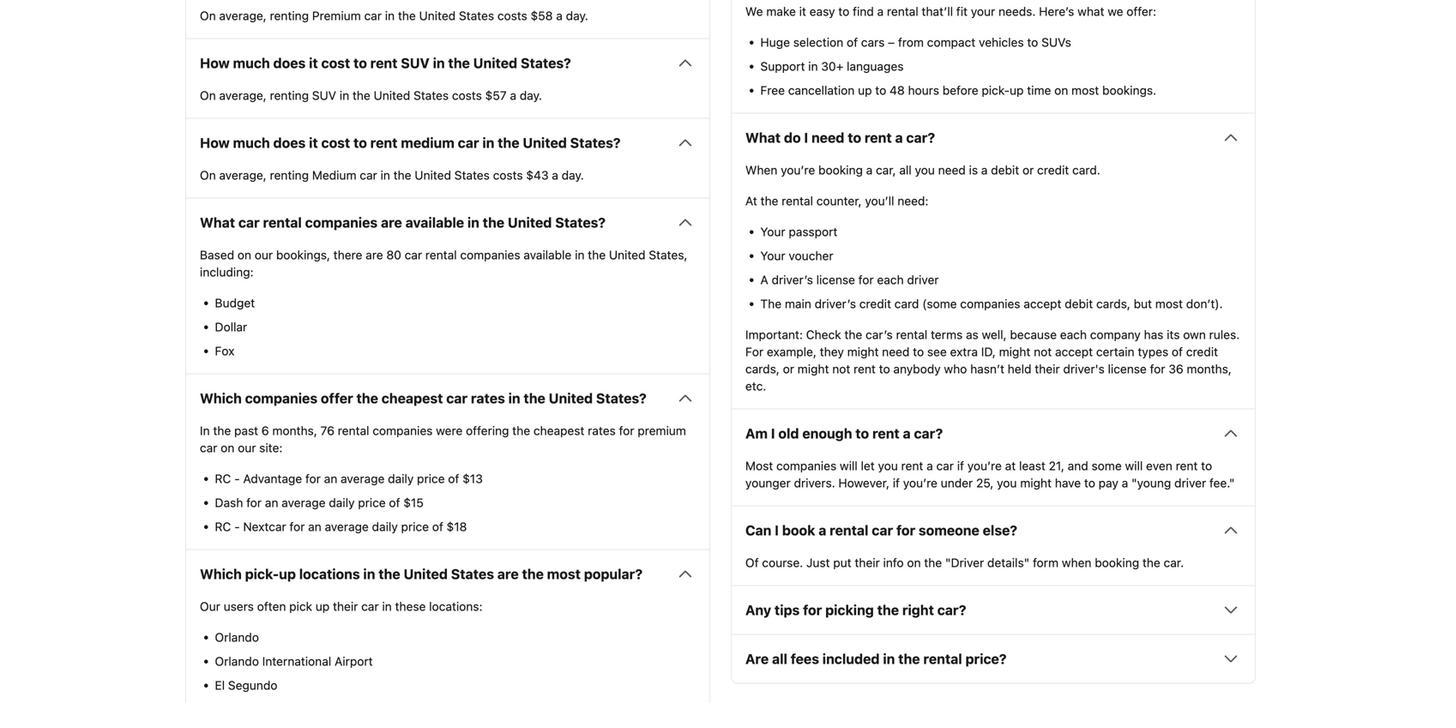 Task type: vqa. For each thing, say whether or not it's contained in the screenshot.
Franklin at right
no



Task type: locate. For each thing, give the bounding box(es) containing it.
rates
[[471, 390, 505, 406], [588, 424, 616, 438]]

2 vertical spatial day.
[[562, 168, 584, 182]]

1 horizontal spatial all
[[899, 163, 912, 177]]

might down the car's
[[847, 345, 879, 359]]

rc down dash
[[215, 520, 231, 534]]

0 horizontal spatial or
[[783, 362, 794, 376]]

i inside can i book a rental car for someone else? "dropdown button"
[[775, 522, 779, 539]]

car? for what do i need to rent a car?
[[906, 129, 935, 146]]

suv
[[401, 55, 430, 71], [312, 88, 336, 102]]

cards, up etc. at the right bottom of page
[[746, 362, 780, 376]]

united
[[419, 8, 456, 23], [473, 55, 517, 71], [374, 88, 410, 102], [523, 135, 567, 151], [415, 168, 451, 182], [508, 214, 552, 231], [609, 248, 646, 262], [549, 390, 593, 406], [404, 566, 448, 582]]

1 vertical spatial rates
[[588, 424, 616, 438]]

1 vertical spatial need
[[938, 163, 966, 177]]

i left the old
[[771, 425, 775, 442]]

selection
[[793, 35, 844, 49]]

0 vertical spatial costs
[[497, 8, 527, 23]]

most for on
[[1072, 83, 1099, 97]]

if up under
[[957, 459, 964, 473]]

price for $13
[[417, 472, 445, 486]]

credit inside "important: check the car's rental terms as well, because each company has its own rules. for example, they might need to see extra id, might not accept certain types of credit cards, or might not rent to anybody who hasn't held their driver's license for 36 months, etc."
[[1186, 345, 1218, 359]]

rc
[[215, 472, 231, 486], [215, 520, 231, 534]]

up down languages
[[858, 83, 872, 97]]

3 average, from the top
[[219, 168, 267, 182]]

license inside "important: check the car's rental terms as well, because each company has its own rules. for example, they might need to see extra id, might not accept certain types of credit cards, or might not rent to anybody who hasn't held their driver's license for 36 months, etc."
[[1108, 362, 1147, 376]]

day. for $43
[[562, 168, 584, 182]]

car? right 'right'
[[937, 602, 966, 618]]

average down dash for an average daily price of $15
[[325, 520, 369, 534]]

their inside "important: check the car's rental terms as well, because each company has its own rules. for example, they might need to see extra id, might not accept certain types of credit cards, or might not rent to anybody who hasn't held their driver's license for 36 months, etc."
[[1035, 362, 1060, 376]]

0 vertical spatial renting
[[270, 8, 309, 23]]

your up a
[[761, 249, 786, 263]]

price down $15
[[401, 520, 429, 534]]

day.
[[566, 8, 588, 23], [520, 88, 542, 102], [562, 168, 584, 182]]

average for advantage
[[341, 472, 385, 486]]

1 vertical spatial each
[[1060, 328, 1087, 342]]

premium
[[312, 8, 361, 23]]

just
[[806, 556, 830, 570]]

license
[[816, 273, 855, 287], [1108, 362, 1147, 376]]

2 rc from the top
[[215, 520, 231, 534]]

1 vertical spatial our
[[238, 441, 256, 455]]

driver up card at the top right
[[907, 273, 939, 287]]

car.
[[1164, 556, 1184, 570]]

not
[[1034, 345, 1052, 359], [832, 362, 850, 376]]

2 horizontal spatial need
[[938, 163, 966, 177]]

1 horizontal spatial cards,
[[1096, 297, 1131, 311]]

0 vertical spatial on
[[200, 8, 216, 23]]

1 vertical spatial driver
[[1175, 476, 1206, 490]]

of
[[847, 35, 858, 49], [1172, 345, 1183, 359], [448, 472, 459, 486], [389, 496, 400, 510], [432, 520, 443, 534]]

not down they
[[832, 362, 850, 376]]

costs left $58
[[497, 8, 527, 23]]

license down voucher
[[816, 273, 855, 287]]

companies inside most companies will let you rent a car if you're at least 21, and some will even rent to younger drivers. however, if you're under 25, you might have to pay a "young driver fee."
[[776, 459, 837, 473]]

2 vertical spatial average
[[325, 520, 369, 534]]

an for advantage
[[324, 472, 337, 486]]

1 vertical spatial average,
[[219, 88, 267, 102]]

to up fee."
[[1201, 459, 1212, 473]]

0 vertical spatial your
[[761, 225, 786, 239]]

the
[[398, 8, 416, 23], [448, 55, 470, 71], [353, 88, 370, 102], [498, 135, 520, 151], [394, 168, 411, 182], [761, 194, 779, 208], [483, 214, 505, 231], [588, 248, 606, 262], [845, 328, 862, 342], [356, 390, 378, 406], [524, 390, 545, 406], [213, 424, 231, 438], [512, 424, 530, 438], [924, 556, 942, 570], [1143, 556, 1161, 570], [379, 566, 400, 582], [522, 566, 544, 582], [877, 602, 899, 618], [898, 651, 920, 667]]

all right the car,
[[899, 163, 912, 177]]

the inside "important: check the car's rental terms as well, because each company has its own rules. for example, they might need to see extra id, might not accept certain types of credit cards, or might not rent to anybody who hasn't held their driver's license for 36 months, etc."
[[845, 328, 862, 342]]

most companies will let you rent a car if you're at least 21, and some will even rent to younger drivers. however, if you're under 25, you might have to pay a "young driver fee."
[[746, 459, 1235, 490]]

1 how from the top
[[200, 55, 230, 71]]

need left is
[[938, 163, 966, 177]]

2 orlando from the top
[[215, 654, 259, 669]]

car? up under
[[914, 425, 943, 442]]

1 vertical spatial license
[[1108, 362, 1147, 376]]

0 horizontal spatial what
[[200, 214, 235, 231]]

if right however,
[[893, 476, 900, 490]]

0 vertical spatial all
[[899, 163, 912, 177]]

daily up $15
[[388, 472, 414, 486]]

0 vertical spatial suv
[[401, 55, 430, 71]]

0 horizontal spatial their
[[333, 599, 358, 614]]

average,
[[219, 8, 267, 23], [219, 88, 267, 102], [219, 168, 267, 182]]

2 much from the top
[[233, 135, 270, 151]]

cost for suv
[[321, 55, 350, 71]]

locations:
[[429, 599, 483, 614]]

you're left under
[[903, 476, 938, 490]]

costs left $57
[[452, 88, 482, 102]]

0 vertical spatial pick-
[[982, 83, 1010, 97]]

what car rental companies are available in the united states? button
[[200, 212, 696, 233]]

what for what do i need to rent a car?
[[746, 129, 781, 146]]

offer:
[[1127, 4, 1156, 18]]

1 horizontal spatial months,
[[1187, 362, 1232, 376]]

most left popular?
[[547, 566, 581, 582]]

0 horizontal spatial debit
[[991, 163, 1019, 177]]

accept up because
[[1024, 297, 1062, 311]]

available down $43 on the left
[[524, 248, 572, 262]]

1 vertical spatial months,
[[272, 424, 317, 438]]

rc up dash
[[215, 472, 231, 486]]

rent up on average, renting suv in the united states costs $57 a day.
[[370, 55, 398, 71]]

cards,
[[1096, 297, 1131, 311], [746, 362, 780, 376]]

0 vertical spatial which
[[200, 390, 242, 406]]

debit up "company"
[[1065, 297, 1093, 311]]

need right do
[[812, 129, 845, 146]]

which inside dropdown button
[[200, 566, 242, 582]]

rental inside "important: check the car's rental terms as well, because each company has its own rules. for example, they might need to see extra id, might not accept certain types of credit cards, or might not rent to anybody who hasn't held their driver's license for 36 months, etc."
[[896, 328, 928, 342]]

car? inside am i old enough to rent a car? dropdown button
[[914, 425, 943, 442]]

it for how much does it cost to rent medium car in the united states?
[[309, 135, 318, 151]]

i inside what do i need to rent a car? dropdown button
[[804, 129, 808, 146]]

for inside "important: check the car's rental terms as well, because each company has its own rules. for example, they might need to see extra id, might not accept certain types of credit cards, or might not rent to anybody who hasn't held their driver's license for 36 months, etc."
[[1150, 362, 1165, 376]]

2 cost from the top
[[321, 135, 350, 151]]

2 horizontal spatial credit
[[1186, 345, 1218, 359]]

easy
[[810, 4, 835, 18]]

are all fees included in the rental price? button
[[746, 649, 1241, 669]]

1 vertical spatial accept
[[1055, 345, 1093, 359]]

0 horizontal spatial driver's
[[772, 273, 813, 287]]

orlando up el segundo
[[215, 654, 259, 669]]

0 horizontal spatial if
[[893, 476, 900, 490]]

2 renting from the top
[[270, 88, 309, 102]]

on up including:
[[238, 248, 251, 262]]

suv down on average, renting premium car in the united states costs $58 a day.
[[401, 55, 430, 71]]

2 - from the top
[[234, 520, 240, 534]]

need inside dropdown button
[[812, 129, 845, 146]]

0 horizontal spatial months,
[[272, 424, 317, 438]]

1 horizontal spatial will
[[1125, 459, 1143, 473]]

locations
[[299, 566, 360, 582]]

our down past
[[238, 441, 256, 455]]

orlando for orlando international airport
[[215, 654, 259, 669]]

0 vertical spatial our
[[255, 248, 273, 262]]

car inside most companies will let you rent a car if you're at least 21, and some will even rent to younger drivers. however, if you're under 25, you might have to pay a "young driver fee."
[[936, 459, 954, 473]]

1 does from the top
[[273, 55, 306, 71]]

which
[[200, 390, 242, 406], [200, 566, 242, 582]]

0 vertical spatial it
[[799, 4, 806, 18]]

i
[[804, 129, 808, 146], [771, 425, 775, 442], [775, 522, 779, 539]]

it left 'easy'
[[799, 4, 806, 18]]

costs
[[497, 8, 527, 23], [452, 88, 482, 102], [493, 168, 523, 182]]

1 on from the top
[[200, 8, 216, 23]]

you down at
[[997, 476, 1017, 490]]

companies
[[305, 214, 378, 231], [460, 248, 520, 262], [960, 297, 1021, 311], [245, 390, 318, 406], [373, 424, 433, 438], [776, 459, 837, 473]]

costs for $43
[[493, 168, 523, 182]]

accept
[[1024, 297, 1062, 311], [1055, 345, 1093, 359]]

your for your voucher
[[761, 249, 786, 263]]

0 horizontal spatial rates
[[471, 390, 505, 406]]

day. right $57
[[520, 88, 542, 102]]

accept up driver's
[[1055, 345, 1093, 359]]

airport
[[335, 654, 373, 669]]

0 vertical spatial driver
[[907, 273, 939, 287]]

driver left fee."
[[1175, 476, 1206, 490]]

which pick-up locations in the united states are the most popular? button
[[200, 564, 696, 584]]

0 vertical spatial their
[[1035, 362, 1060, 376]]

1 cost from the top
[[321, 55, 350, 71]]

1 vertical spatial most
[[1155, 297, 1183, 311]]

rental
[[887, 4, 919, 18], [782, 194, 813, 208], [263, 214, 302, 231], [425, 248, 457, 262], [896, 328, 928, 342], [338, 424, 369, 438], [830, 522, 869, 539], [923, 651, 962, 667]]

has
[[1144, 328, 1164, 342]]

1 vertical spatial pick-
[[245, 566, 279, 582]]

course.
[[762, 556, 803, 570]]

booking up "counter,"
[[818, 163, 863, 177]]

up inside dropdown button
[[279, 566, 296, 582]]

rent inside "important: check the car's rental terms as well, because each company has its own rules. for example, they might need to see extra id, might not accept certain types of credit cards, or might not rent to anybody who hasn't held their driver's license for 36 months, etc."
[[854, 362, 876, 376]]

1 vertical spatial -
[[234, 520, 240, 534]]

cheapest
[[382, 390, 443, 406], [534, 424, 585, 438]]

rc - advantage for an average daily price of $13
[[215, 472, 483, 486]]

which up our
[[200, 566, 242, 582]]

0 horizontal spatial most
[[547, 566, 581, 582]]

renting for how much does it cost to rent suv in the united states?
[[270, 88, 309, 102]]

your for your passport
[[761, 225, 786, 239]]

in
[[200, 424, 210, 438]]

rc for rc - nextcar for an average daily price of $18
[[215, 520, 231, 534]]

when
[[1062, 556, 1092, 570]]

rental left price?
[[923, 651, 962, 667]]

renting for how much does it cost to rent medium car in the united states?
[[270, 168, 309, 182]]

available inside what car rental companies are available in the united states? dropdown button
[[406, 214, 464, 231]]

enough
[[802, 425, 852, 442]]

credit up the car's
[[859, 297, 891, 311]]

1 renting from the top
[[270, 8, 309, 23]]

0 vertical spatial orlando
[[215, 630, 259, 645]]

in inside dropdown button
[[363, 566, 375, 582]]

how for how much does it cost to rent suv in the united states?
[[200, 55, 230, 71]]

your
[[761, 225, 786, 239], [761, 249, 786, 263]]

1 horizontal spatial available
[[524, 248, 572, 262]]

1 orlando from the top
[[215, 630, 259, 645]]

1 horizontal spatial driver
[[1175, 476, 1206, 490]]

much
[[233, 55, 270, 71], [233, 135, 270, 151]]

1 much from the top
[[233, 55, 270, 71]]

we make it easy to find a rental that'll fit your needs. here's what we offer:
[[746, 4, 1156, 18]]

1 vertical spatial on
[[200, 88, 216, 102]]

2 vertical spatial are
[[497, 566, 519, 582]]

1 vertical spatial it
[[309, 55, 318, 71]]

time
[[1027, 83, 1051, 97]]

orlando
[[215, 630, 259, 645], [215, 654, 259, 669]]

1 vertical spatial your
[[761, 249, 786, 263]]

rates left premium at left
[[588, 424, 616, 438]]

1 your from the top
[[761, 225, 786, 239]]

rental up 'put'
[[830, 522, 869, 539]]

states down how much does it cost to rent medium car in the united states? dropdown button
[[454, 168, 490, 182]]

2 vertical spatial on
[[200, 168, 216, 182]]

daily up rc - nextcar for an average daily price of $18
[[329, 496, 355, 510]]

its
[[1167, 328, 1180, 342]]

1 vertical spatial or
[[783, 362, 794, 376]]

0 vertical spatial average
[[341, 472, 385, 486]]

which inside dropdown button
[[200, 390, 242, 406]]

1 vertical spatial does
[[273, 135, 306, 151]]

2 will from the left
[[1125, 459, 1143, 473]]

companies up well,
[[960, 297, 1021, 311]]

cost
[[321, 55, 350, 71], [321, 135, 350, 151]]

2 how from the top
[[200, 135, 230, 151]]

car? up when you're booking a car, all you need is a debit or credit card.
[[906, 129, 935, 146]]

on average, renting medium car in the united states costs $43 a day.
[[200, 168, 584, 182]]

offering
[[466, 424, 509, 438]]

fox
[[215, 344, 234, 358]]

car? inside what do i need to rent a car? dropdown button
[[906, 129, 935, 146]]

1 vertical spatial cards,
[[746, 362, 780, 376]]

else?
[[983, 522, 1017, 539]]

0 horizontal spatial pick-
[[245, 566, 279, 582]]

0 vertical spatial how
[[200, 55, 230, 71]]

1 horizontal spatial not
[[1034, 345, 1052, 359]]

driver's down a driver's license for each driver
[[815, 297, 856, 311]]

i inside am i old enough to rent a car? dropdown button
[[771, 425, 775, 442]]

1 horizontal spatial each
[[1060, 328, 1087, 342]]

1 vertical spatial you
[[878, 459, 898, 473]]

free
[[761, 83, 785, 97]]

popular?
[[584, 566, 643, 582]]

for right dash
[[246, 496, 262, 510]]

1 vertical spatial credit
[[859, 297, 891, 311]]

what car rental companies are available in the united states?
[[200, 214, 606, 231]]

rent down the car's
[[854, 362, 876, 376]]

months, inside in the past 6 months, 76 rental companies were offering the cheapest rates for premium car on our site:
[[272, 424, 317, 438]]

2 average, from the top
[[219, 88, 267, 102]]

2 vertical spatial most
[[547, 566, 581, 582]]

at the rental counter, you'll need:
[[746, 194, 929, 208]]

day. for $58
[[566, 8, 588, 23]]

included
[[823, 651, 880, 667]]

0 vertical spatial you
[[915, 163, 935, 177]]

accept inside "important: check the car's rental terms as well, because each company has its own rules. for example, they might need to see extra id, might not accept certain types of credit cards, or might not rent to anybody who hasn't held their driver's license for 36 months, etc."
[[1055, 345, 1093, 359]]

1 rc from the top
[[215, 472, 231, 486]]

however,
[[839, 476, 890, 490]]

to left find
[[838, 4, 850, 18]]

pick- right before
[[982, 83, 1010, 97]]

to down cancellation
[[848, 129, 861, 146]]

how much does it cost to rent suv in the united states?
[[200, 55, 571, 71]]

0 horizontal spatial you're
[[781, 163, 815, 177]]

1 will from the left
[[840, 459, 858, 473]]

rates inside in the past 6 months, 76 rental companies were offering the cheapest rates for premium car on our site:
[[588, 424, 616, 438]]

rental inside what car rental companies are available in the united states? dropdown button
[[263, 214, 302, 231]]

1 which from the top
[[200, 390, 242, 406]]

what do i need to rent a car?
[[746, 129, 935, 146]]

it down "premium"
[[309, 55, 318, 71]]

1 horizontal spatial what
[[746, 129, 781, 146]]

can
[[746, 522, 772, 539]]

for inside in the past 6 months, 76 rental companies were offering the cheapest rates for premium car on our site:
[[619, 424, 634, 438]]

companies inside "based on our bookings, there are 80 car rental companies available in the united states, including:"
[[460, 248, 520, 262]]

average for nextcar
[[325, 520, 369, 534]]

months,
[[1187, 362, 1232, 376], [272, 424, 317, 438]]

which up in on the left
[[200, 390, 242, 406]]

driver's down your voucher
[[772, 273, 813, 287]]

debit right is
[[991, 163, 1019, 177]]

license down certain
[[1108, 362, 1147, 376]]

2 which from the top
[[200, 566, 242, 582]]

2 your from the top
[[761, 249, 786, 263]]

0 vertical spatial months,
[[1187, 362, 1232, 376]]

on inside "based on our bookings, there are 80 car rental companies available in the united states, including:"
[[238, 248, 251, 262]]

car inside "dropdown button"
[[872, 522, 893, 539]]

0 vertical spatial need
[[812, 129, 845, 146]]

all right the are
[[772, 651, 787, 667]]

what up based
[[200, 214, 235, 231]]

0 horizontal spatial each
[[877, 273, 904, 287]]

on inside in the past 6 months, 76 rental companies were offering the cheapest rates for premium car on our site:
[[221, 441, 235, 455]]

3 renting from the top
[[270, 168, 309, 182]]

booking
[[818, 163, 863, 177], [1095, 556, 1139, 570]]

it
[[799, 4, 806, 18], [309, 55, 318, 71], [309, 135, 318, 151]]

driver
[[907, 273, 939, 287], [1175, 476, 1206, 490]]

what
[[1078, 4, 1105, 18]]

- for nextcar
[[234, 520, 240, 534]]

1 vertical spatial which
[[200, 566, 242, 582]]

costs for $58
[[497, 8, 527, 23]]

and
[[1068, 459, 1088, 473]]

most right but
[[1155, 297, 1183, 311]]

2 vertical spatial their
[[333, 599, 358, 614]]

1 - from the top
[[234, 472, 240, 486]]

details"
[[987, 556, 1030, 570]]

0 vertical spatial rates
[[471, 390, 505, 406]]

2 vertical spatial need
[[882, 345, 910, 359]]

0 horizontal spatial cards,
[[746, 362, 780, 376]]

1 vertical spatial available
[[524, 248, 572, 262]]

car inside in the past 6 months, 76 rental companies were offering the cheapest rates for premium car on our site:
[[200, 441, 217, 455]]

0 vertical spatial daily
[[388, 472, 414, 486]]

nextcar
[[243, 520, 286, 534]]

for right tips
[[803, 602, 822, 618]]

you're up 25,
[[968, 459, 1002, 473]]

3 on from the top
[[200, 168, 216, 182]]

0 horizontal spatial will
[[840, 459, 858, 473]]

dash
[[215, 496, 243, 510]]

for up dash for an average daily price of $15
[[305, 472, 321, 486]]

price
[[417, 472, 445, 486], [358, 496, 386, 510], [401, 520, 429, 534]]

their down locations at the left bottom
[[333, 599, 358, 614]]

united inside dropdown button
[[404, 566, 448, 582]]

1 vertical spatial car?
[[914, 425, 943, 442]]

2 vertical spatial credit
[[1186, 345, 1218, 359]]

to up on average, renting suv in the united states costs $57 a day.
[[353, 55, 367, 71]]

1 vertical spatial cheapest
[[534, 424, 585, 438]]

2 on from the top
[[200, 88, 216, 102]]

1 vertical spatial you're
[[968, 459, 1002, 473]]

am i old enough to rent a car?
[[746, 425, 943, 442]]

might inside most companies will let you rent a car if you're at least 21, and some will even rent to younger drivers. however, if you're under 25, you might have to pay a "young driver fee."
[[1020, 476, 1052, 490]]

"young
[[1132, 476, 1171, 490]]

up up "pick"
[[279, 566, 296, 582]]

average, for how much does it cost to rent medium car in the united states?
[[219, 168, 267, 182]]

states up locations:
[[451, 566, 494, 582]]

0 vertical spatial most
[[1072, 83, 1099, 97]]

it up medium
[[309, 135, 318, 151]]

an up dash for an average daily price of $15
[[324, 472, 337, 486]]

a up the car,
[[895, 129, 903, 146]]

were
[[436, 424, 463, 438]]

terms
[[931, 328, 963, 342]]

1 vertical spatial orlando
[[215, 654, 259, 669]]

to
[[838, 4, 850, 18], [1027, 35, 1038, 49], [353, 55, 367, 71], [875, 83, 886, 97], [848, 129, 861, 146], [353, 135, 367, 151], [913, 345, 924, 359], [879, 362, 890, 376], [856, 425, 869, 442], [1201, 459, 1212, 473], [1084, 476, 1096, 490]]

rental inside "based on our bookings, there are 80 car rental companies available in the united states, including:"
[[425, 248, 457, 262]]

rc for rc - advantage for an average daily price of $13
[[215, 472, 231, 486]]

for
[[859, 273, 874, 287], [1150, 362, 1165, 376], [619, 424, 634, 438], [305, 472, 321, 486], [246, 496, 262, 510], [290, 520, 305, 534], [896, 522, 916, 539], [803, 602, 822, 618]]

cheapest right offering at the left bottom of the page
[[534, 424, 585, 438]]

pick- inside dropdown button
[[245, 566, 279, 582]]

medium
[[401, 135, 455, 151]]

united inside "based on our bookings, there are 80 car rental companies available in the united states, including:"
[[609, 248, 646, 262]]

available up "based on our bookings, there are 80 car rental companies available in the united states, including:"
[[406, 214, 464, 231]]

2 does from the top
[[273, 135, 306, 151]]

will
[[840, 459, 858, 473], [1125, 459, 1143, 473]]

does for how much does it cost to rent medium car in the united states?
[[273, 135, 306, 151]]

2 vertical spatial average,
[[219, 168, 267, 182]]

support
[[761, 59, 805, 73]]

what
[[746, 129, 781, 146], [200, 214, 235, 231]]

2 vertical spatial daily
[[372, 520, 398, 534]]

0 horizontal spatial credit
[[859, 297, 891, 311]]

what for what car rental companies are available in the united states?
[[200, 214, 235, 231]]

debit
[[991, 163, 1019, 177], [1065, 297, 1093, 311]]

need down the car's
[[882, 345, 910, 359]]

an down advantage
[[265, 496, 278, 510]]

most for but
[[1155, 297, 1183, 311]]

(some
[[922, 297, 957, 311]]

cars
[[861, 35, 885, 49]]

our users often pick up their car in these locations:
[[200, 599, 483, 614]]

might down they
[[798, 362, 829, 376]]

their right 'put'
[[855, 556, 880, 570]]

for inside "dropdown button"
[[896, 522, 916, 539]]

or down example,
[[783, 362, 794, 376]]

2 vertical spatial an
[[308, 520, 321, 534]]

rates inside dropdown button
[[471, 390, 505, 406]]

0 vertical spatial license
[[816, 273, 855, 287]]

cards, inside "important: check the car's rental terms as well, because each company has its own rules. for example, they might need to see extra id, might not accept certain types of credit cards, or might not rent to anybody who hasn't held their driver's license for 36 months, etc."
[[746, 362, 780, 376]]

1 horizontal spatial debit
[[1065, 297, 1093, 311]]

months, right 36
[[1187, 362, 1232, 376]]



Task type: describe. For each thing, give the bounding box(es) containing it.
of left $15
[[389, 496, 400, 510]]

companies up 'there'
[[305, 214, 378, 231]]

an for nextcar
[[308, 520, 321, 534]]

orlando for orlando
[[215, 630, 259, 645]]

of inside "important: check the car's rental terms as well, because each company has its own rules. for example, they might need to see extra id, might not accept certain types of credit cards, or might not rent to anybody who hasn't held their driver's license for 36 months, etc."
[[1172, 345, 1183, 359]]

see
[[927, 345, 947, 359]]

most inside dropdown button
[[547, 566, 581, 582]]

card.
[[1072, 163, 1101, 177]]

25,
[[976, 476, 994, 490]]

example,
[[767, 345, 817, 359]]

0 horizontal spatial you
[[878, 459, 898, 473]]

picking
[[825, 602, 874, 618]]

1 horizontal spatial or
[[1023, 163, 1034, 177]]

rental up your passport
[[782, 194, 813, 208]]

$57
[[485, 88, 507, 102]]

id,
[[981, 345, 996, 359]]

price?
[[966, 651, 1007, 667]]

$15
[[403, 496, 424, 510]]

based
[[200, 248, 234, 262]]

when you're booking a car, all you need is a debit or credit card.
[[746, 163, 1101, 177]]

our
[[200, 599, 220, 614]]

76
[[320, 424, 335, 438]]

you'll
[[865, 194, 894, 208]]

offer
[[321, 390, 353, 406]]

1 vertical spatial their
[[855, 556, 880, 570]]

daily for advantage
[[388, 472, 414, 486]]

1 vertical spatial average
[[282, 496, 326, 510]]

younger
[[746, 476, 791, 490]]

on right info
[[907, 556, 921, 570]]

for up the car's
[[859, 273, 874, 287]]

most
[[746, 459, 773, 473]]

rental up from
[[887, 4, 919, 18]]

rent up the car,
[[865, 129, 892, 146]]

hasn't
[[970, 362, 1005, 376]]

hours
[[908, 83, 939, 97]]

when
[[746, 163, 778, 177]]

a right $43 on the left
[[552, 168, 558, 182]]

main
[[785, 297, 811, 311]]

might up held at the bottom of the page
[[999, 345, 1031, 359]]

at
[[1005, 459, 1016, 473]]

least
[[1019, 459, 1046, 473]]

1 horizontal spatial pick-
[[982, 83, 1010, 97]]

states down how much does it cost to rent suv in the united states? dropdown button
[[414, 88, 449, 102]]

1 horizontal spatial credit
[[1037, 163, 1069, 177]]

$18
[[447, 520, 467, 534]]

dash for an average daily price of $15
[[215, 496, 424, 510]]

the inside dropdown button
[[877, 602, 899, 618]]

0 vertical spatial not
[[1034, 345, 1052, 359]]

suvs
[[1042, 35, 1071, 49]]

are inside dropdown button
[[381, 214, 402, 231]]

site:
[[259, 441, 283, 455]]

a inside "dropdown button"
[[819, 522, 826, 539]]

premium
[[638, 424, 686, 438]]

driver inside most companies will let you rent a car if you're at least 21, and some will even rent to younger drivers. however, if you're under 25, you might have to pay a "young driver fee."
[[1175, 476, 1206, 490]]

0 horizontal spatial license
[[816, 273, 855, 287]]

1 vertical spatial driver's
[[815, 297, 856, 311]]

form
[[1033, 556, 1059, 570]]

of course. just put their info on the "driver details" form when booking the car.
[[746, 556, 1184, 570]]

how for how much does it cost to rent medium car in the united states?
[[200, 135, 230, 151]]

rent right let on the right bottom of page
[[901, 459, 923, 473]]

0 horizontal spatial an
[[265, 496, 278, 510]]

often
[[257, 599, 286, 614]]

languages
[[847, 59, 904, 73]]

your passport
[[761, 225, 838, 239]]

of
[[746, 556, 759, 570]]

1 vertical spatial suv
[[312, 88, 336, 102]]

each inside "important: check the car's rental terms as well, because each company has its own rules. for example, they might need to see extra id, might not accept certain types of credit cards, or might not rent to anybody who hasn't held their driver's license for 36 months, etc."
[[1060, 328, 1087, 342]]

daily for nextcar
[[372, 520, 398, 534]]

0 horizontal spatial booking
[[818, 163, 863, 177]]

cost for medium
[[321, 135, 350, 151]]

passport
[[789, 225, 838, 239]]

companies up 6
[[245, 390, 318, 406]]

some
[[1092, 459, 1122, 473]]

fit
[[956, 4, 968, 18]]

rental inside dropdown button
[[923, 651, 962, 667]]

1 vertical spatial not
[[832, 362, 850, 376]]

- for advantage
[[234, 472, 240, 486]]

1 horizontal spatial you're
[[903, 476, 938, 490]]

rental inside can i book a rental car for someone else? "dropdown button"
[[830, 522, 869, 539]]

6
[[262, 424, 269, 438]]

car's
[[866, 328, 893, 342]]

a driver's license for each driver
[[761, 273, 939, 287]]

need:
[[898, 194, 929, 208]]

someone
[[919, 522, 980, 539]]

fee."
[[1210, 476, 1235, 490]]

on for how much does it cost to rent suv in the united states?
[[200, 88, 216, 102]]

a right find
[[877, 4, 884, 18]]

a down anybody on the bottom
[[903, 425, 911, 442]]

rental inside in the past 6 months, 76 rental companies were offering the cheapest rates for premium car on our site:
[[338, 424, 369, 438]]

tips
[[775, 602, 800, 618]]

i for book
[[775, 522, 779, 539]]

up left time
[[1010, 83, 1024, 97]]

80
[[386, 248, 401, 262]]

have
[[1055, 476, 1081, 490]]

on for how much does it cost to rent medium car in the united states?
[[200, 168, 216, 182]]

in inside "based on our bookings, there are 80 car rental companies available in the united states, including:"
[[575, 248, 585, 262]]

a right $57
[[510, 88, 516, 102]]

2 vertical spatial you
[[997, 476, 1017, 490]]

of left cars
[[847, 35, 858, 49]]

international
[[262, 654, 331, 669]]

of left $13
[[448, 472, 459, 486]]

states,
[[649, 248, 688, 262]]

of left $18
[[432, 520, 443, 534]]

available inside "based on our bookings, there are 80 car rental companies available in the united states, including:"
[[524, 248, 572, 262]]

needs.
[[999, 4, 1036, 18]]

i for old
[[771, 425, 775, 442]]

to left 48
[[875, 83, 886, 97]]

they
[[820, 345, 844, 359]]

1 vertical spatial costs
[[452, 88, 482, 102]]

rent up on average, renting medium car in the united states costs $43 a day.
[[370, 135, 398, 151]]

much for how much does it cost to rent suv in the united states?
[[233, 55, 270, 71]]

1 vertical spatial daily
[[329, 496, 355, 510]]

cancellation
[[788, 83, 855, 97]]

which for which pick-up locations in the united states are the most popular?
[[200, 566, 242, 582]]

to left pay
[[1084, 476, 1096, 490]]

we
[[1108, 4, 1123, 18]]

a right is
[[981, 163, 988, 177]]

book
[[782, 522, 815, 539]]

rent right even
[[1176, 459, 1198, 473]]

rent up let on the right bottom of page
[[872, 425, 900, 442]]

which for which companies offer the cheapest car rates  in the united states?
[[200, 390, 242, 406]]

drivers.
[[794, 476, 835, 490]]

car inside "based on our bookings, there are 80 car rental companies available in the united states, including:"
[[405, 248, 422, 262]]

cheapest inside dropdown button
[[382, 390, 443, 406]]

are inside dropdown button
[[497, 566, 519, 582]]

a left the car,
[[866, 163, 873, 177]]

0 vertical spatial if
[[957, 459, 964, 473]]

because
[[1010, 328, 1057, 342]]

1 vertical spatial if
[[893, 476, 900, 490]]

a right $58
[[556, 8, 563, 23]]

the main driver's credit card (some companies accept debit cards, but most don't).
[[761, 297, 1223, 311]]

own
[[1183, 328, 1206, 342]]

0 vertical spatial each
[[877, 273, 904, 287]]

dollar
[[215, 320, 247, 334]]

does for how much does it cost to rent suv in the united states?
[[273, 55, 306, 71]]

36
[[1169, 362, 1184, 376]]

price for $18
[[401, 520, 429, 534]]

huge
[[761, 35, 790, 49]]

average, for how much does it cost to rent suv in the united states?
[[219, 88, 267, 102]]

need inside "important: check the car's rental terms as well, because each company has its own rules. for example, they might need to see extra id, might not accept certain types of credit cards, or might not rent to anybody who hasn't held their driver's license for 36 months, etc."
[[882, 345, 910, 359]]

before
[[943, 83, 979, 97]]

1 vertical spatial debit
[[1065, 297, 1093, 311]]

all inside dropdown button
[[772, 651, 787, 667]]

to left suvs
[[1027, 35, 1038, 49]]

which companies offer the cheapest car rates  in the united states?
[[200, 390, 647, 406]]

to up let on the right bottom of page
[[856, 425, 869, 442]]

on average, renting suv in the united states costs $57 a day.
[[200, 88, 542, 102]]

bookings,
[[276, 248, 330, 262]]

it for how much does it cost to rent suv in the united states?
[[309, 55, 318, 71]]

am
[[746, 425, 768, 442]]

well,
[[982, 328, 1007, 342]]

suv inside dropdown button
[[401, 55, 430, 71]]

states inside dropdown button
[[451, 566, 494, 582]]

1 vertical spatial day.
[[520, 88, 542, 102]]

our inside "based on our bookings, there are 80 car rental companies available in the united states, including:"
[[255, 248, 273, 262]]

we
[[746, 4, 763, 18]]

car,
[[876, 163, 896, 177]]

0 vertical spatial debit
[[991, 163, 1019, 177]]

to left anybody on the bottom
[[879, 362, 890, 376]]

months, inside "important: check the car's rental terms as well, because each company has its own rules. for example, they might need to see extra id, might not accept certain types of credit cards, or might not rent to anybody who hasn't held their driver's license for 36 months, etc."
[[1187, 362, 1232, 376]]

car? for am i old enough to rent a car?
[[914, 425, 943, 442]]

to up medium
[[353, 135, 367, 151]]

is
[[969, 163, 978, 177]]

1 vertical spatial booking
[[1095, 556, 1139, 570]]

don't).
[[1186, 297, 1223, 311]]

0 vertical spatial cards,
[[1096, 297, 1131, 311]]

are inside "based on our bookings, there are 80 car rental companies available in the united states, including:"
[[366, 248, 383, 262]]

for inside dropdown button
[[803, 602, 822, 618]]

even
[[1146, 459, 1173, 473]]

let
[[861, 459, 875, 473]]

your
[[971, 4, 995, 18]]

car? inside any tips for picking the right car? dropdown button
[[937, 602, 966, 618]]

the inside "based on our bookings, there are 80 car rental companies available in the united states, including:"
[[588, 248, 606, 262]]

or inside "important: check the car's rental terms as well, because each company has its own rules. for example, they might need to see extra id, might not accept certain types of credit cards, or might not rent to anybody who hasn't held their driver's license for 36 months, etc."
[[783, 362, 794, 376]]

el segundo
[[215, 678, 278, 693]]

for right nextcar
[[290, 520, 305, 534]]

el
[[215, 678, 225, 693]]

much for how much does it cost to rent medium car in the united states?
[[233, 135, 270, 151]]

a
[[761, 273, 768, 287]]

info
[[883, 556, 904, 570]]

a right pay
[[1122, 476, 1128, 490]]

compact
[[927, 35, 976, 49]]

budget
[[215, 296, 255, 310]]

right
[[902, 602, 934, 618]]

1 vertical spatial price
[[358, 496, 386, 510]]

1 horizontal spatial you
[[915, 163, 935, 177]]

2 horizontal spatial you're
[[968, 459, 1002, 473]]

at
[[746, 194, 757, 208]]

important:
[[746, 328, 803, 342]]

up right "pick"
[[316, 599, 330, 614]]

to up anybody on the bottom
[[913, 345, 924, 359]]

21,
[[1049, 459, 1065, 473]]

0 vertical spatial accept
[[1024, 297, 1062, 311]]

on right time
[[1055, 83, 1068, 97]]

1 average, from the top
[[219, 8, 267, 23]]

cheapest inside in the past 6 months, 76 rental companies were offering the cheapest rates for premium car on our site:
[[534, 424, 585, 438]]

0 vertical spatial driver's
[[772, 273, 813, 287]]

our inside in the past 6 months, 76 rental companies were offering the cheapest rates for premium car on our site:
[[238, 441, 256, 455]]

a right let on the right bottom of page
[[927, 459, 933, 473]]

companies inside in the past 6 months, 76 rental companies were offering the cheapest rates for premium car on our site:
[[373, 424, 433, 438]]

support in 30+ languages
[[761, 59, 904, 73]]

states up how much does it cost to rent suv in the united states? dropdown button
[[459, 8, 494, 23]]

driver's
[[1063, 362, 1105, 376]]

there
[[334, 248, 362, 262]]



